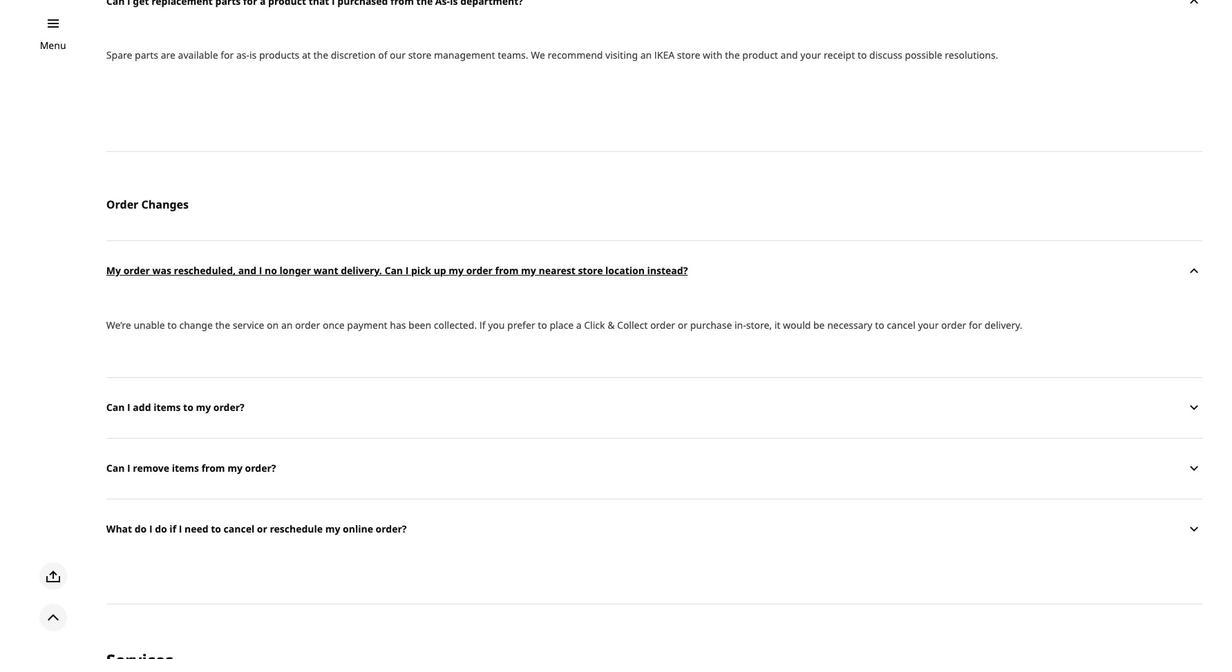 Task type: describe. For each thing, give the bounding box(es) containing it.
my inside can i add items to my order? dropdown button
[[196, 401, 211, 415]]

ikea
[[655, 48, 675, 62]]

my inside can i remove items from my order? dropdown button
[[228, 462, 243, 475]]

order? inside "dropdown button"
[[376, 523, 407, 536]]

spare parts are available for as-is products at the discretion of our store management teams. we recommend visiting an ikea store with the product and your receipt to discuss possible resolutions.
[[106, 48, 999, 62]]

cancel inside "dropdown button"
[[224, 523, 255, 536]]

my
[[106, 264, 121, 278]]

collect
[[618, 319, 648, 332]]

my inside what do i do if i need to cancel or reschedule my online order? "dropdown button"
[[325, 523, 340, 536]]

no
[[265, 264, 277, 278]]

can i remove items from my order? button
[[106, 438, 1203, 499]]

purchase
[[691, 319, 732, 332]]

once
[[323, 319, 345, 332]]

on
[[267, 319, 279, 332]]

be
[[814, 319, 825, 332]]

to right 'receipt'
[[858, 48, 867, 62]]

parts
[[135, 48, 158, 62]]

want
[[314, 264, 339, 278]]

pick
[[411, 264, 431, 278]]

2 do from the left
[[155, 523, 167, 536]]

a
[[577, 319, 582, 332]]

discuss
[[870, 48, 903, 62]]

click
[[584, 319, 605, 332]]

you
[[488, 319, 505, 332]]

delivery. inside dropdown button
[[341, 264, 382, 278]]

has
[[390, 319, 406, 332]]

with
[[703, 48, 723, 62]]

visiting
[[606, 48, 638, 62]]

location
[[606, 264, 645, 278]]

0 vertical spatial and
[[781, 48, 798, 62]]

collected.
[[434, 319, 477, 332]]

rotate 180 image
[[1187, 263, 1203, 280]]

we're unable to change the service on an order once payment has been collected. if you prefer to place a click & collect order or purchase in-store, it would be necessary to cancel your order for delivery.
[[106, 319, 1023, 332]]

to right unable
[[168, 319, 177, 332]]

0 vertical spatial your
[[801, 48, 822, 62]]

rescheduled,
[[174, 264, 236, 278]]

menu button
[[40, 38, 66, 53]]

my order was rescheduled, and i no longer want delivery. can i pick up my order from my nearest store location instead? button
[[106, 241, 1203, 301]]

i left 'pick'
[[406, 264, 409, 278]]

store inside "my order was rescheduled, and i no longer want delivery. can i pick up my order from my nearest store location instead?" dropdown button
[[578, 264, 603, 278]]

can for can i add items to my order?
[[106, 401, 125, 415]]

0 horizontal spatial an
[[281, 319, 293, 332]]

if
[[480, 319, 486, 332]]

0 horizontal spatial the
[[215, 319, 230, 332]]

can i remove items from my order?
[[106, 462, 276, 475]]

0 horizontal spatial store
[[408, 48, 432, 62]]

1 horizontal spatial or
[[678, 319, 688, 332]]

&
[[608, 319, 615, 332]]

instead?
[[648, 264, 688, 278]]

order
[[106, 197, 139, 212]]

0 vertical spatial from
[[495, 264, 519, 278]]

up
[[434, 264, 446, 278]]

if
[[170, 523, 176, 536]]

necessary
[[828, 319, 873, 332]]

need
[[185, 523, 209, 536]]

1 do from the left
[[135, 523, 147, 536]]

payment
[[347, 319, 388, 332]]

0 vertical spatial can
[[385, 264, 403, 278]]

what do i do if i need to cancel or reschedule my online order? button
[[106, 499, 1203, 560]]

in-
[[735, 319, 747, 332]]

0 horizontal spatial for
[[221, 48, 234, 62]]

of
[[378, 48, 388, 62]]

it
[[775, 319, 781, 332]]

order? for can i remove items from my order?
[[245, 462, 276, 475]]

our
[[390, 48, 406, 62]]

order changes
[[106, 197, 189, 212]]



Task type: vqa. For each thing, say whether or not it's contained in the screenshot.
'Buy Now Pay Later with Afterpay' IMAGE
no



Task type: locate. For each thing, give the bounding box(es) containing it.
spare
[[106, 48, 132, 62]]

1 horizontal spatial an
[[641, 48, 652, 62]]

1 vertical spatial from
[[202, 462, 225, 475]]

from
[[495, 264, 519, 278], [202, 462, 225, 475]]

product
[[743, 48, 779, 62]]

2 vertical spatial can
[[106, 462, 125, 475]]

can i add items to my order? button
[[106, 378, 1203, 438]]

was
[[152, 264, 171, 278]]

i right if
[[179, 523, 182, 536]]

items for add
[[154, 401, 181, 415]]

can left remove
[[106, 462, 125, 475]]

1 horizontal spatial for
[[969, 319, 983, 332]]

1 horizontal spatial and
[[781, 48, 798, 62]]

1 vertical spatial cancel
[[224, 523, 255, 536]]

and left the no
[[238, 264, 257, 278]]

can
[[385, 264, 403, 278], [106, 401, 125, 415], [106, 462, 125, 475]]

what
[[106, 523, 132, 536]]

or left the purchase
[[678, 319, 688, 332]]

longer
[[280, 264, 311, 278]]

1 vertical spatial your
[[919, 319, 939, 332]]

store right nearest in the left of the page
[[578, 264, 603, 278]]

and inside dropdown button
[[238, 264, 257, 278]]

nearest
[[539, 264, 576, 278]]

i left if
[[149, 523, 153, 536]]

1 vertical spatial delivery.
[[985, 319, 1023, 332]]

i left remove
[[127, 462, 130, 475]]

would
[[783, 319, 811, 332]]

store,
[[747, 319, 772, 332]]

my left online
[[325, 523, 340, 536]]

place
[[550, 319, 574, 332]]

0 horizontal spatial from
[[202, 462, 225, 475]]

do left if
[[155, 523, 167, 536]]

0 vertical spatial delivery.
[[341, 264, 382, 278]]

or inside "dropdown button"
[[257, 523, 268, 536]]

prefer
[[508, 319, 536, 332]]

can i add items to my order?
[[106, 401, 245, 415]]

1 vertical spatial or
[[257, 523, 268, 536]]

1 vertical spatial for
[[969, 319, 983, 332]]

what do i do if i need to cancel or reschedule my online order?
[[106, 523, 407, 536]]

0 vertical spatial an
[[641, 48, 652, 62]]

as-
[[236, 48, 250, 62]]

the right with
[[725, 48, 740, 62]]

cancel right necessary on the right of the page
[[887, 319, 916, 332]]

0 vertical spatial cancel
[[887, 319, 916, 332]]

teams.
[[498, 48, 529, 62]]

store
[[408, 48, 432, 62], [678, 48, 701, 62], [578, 264, 603, 278]]

2 horizontal spatial order?
[[376, 523, 407, 536]]

cancel
[[887, 319, 916, 332], [224, 523, 255, 536]]

i
[[259, 264, 262, 278], [406, 264, 409, 278], [127, 401, 130, 415], [127, 462, 130, 475], [149, 523, 153, 536], [179, 523, 182, 536]]

do right what
[[135, 523, 147, 536]]

or left reschedule
[[257, 523, 268, 536]]

discretion
[[331, 48, 376, 62]]

to right add
[[183, 401, 194, 415]]

add
[[133, 401, 151, 415]]

are
[[161, 48, 176, 62]]

1 horizontal spatial cancel
[[887, 319, 916, 332]]

menu
[[40, 39, 66, 52]]

i left add
[[127, 401, 130, 415]]

from right remove
[[202, 462, 225, 475]]

store left with
[[678, 48, 701, 62]]

service
[[233, 319, 264, 332]]

your
[[801, 48, 822, 62], [919, 319, 939, 332]]

to right necessary on the right of the page
[[875, 319, 885, 332]]

an
[[641, 48, 652, 62], [281, 319, 293, 332]]

and right product
[[781, 48, 798, 62]]

0 vertical spatial or
[[678, 319, 688, 332]]

we
[[531, 48, 545, 62]]

or
[[678, 319, 688, 332], [257, 523, 268, 536]]

my left nearest in the left of the page
[[521, 264, 536, 278]]

an left 'ikea'
[[641, 48, 652, 62]]

the left service
[[215, 319, 230, 332]]

order
[[124, 264, 150, 278], [467, 264, 493, 278], [295, 319, 320, 332], [651, 319, 676, 332], [942, 319, 967, 332]]

0 horizontal spatial cancel
[[224, 523, 255, 536]]

items for remove
[[172, 462, 199, 475]]

available
[[178, 48, 218, 62]]

products
[[259, 48, 300, 62]]

for
[[221, 48, 234, 62], [969, 319, 983, 332]]

from left nearest in the left of the page
[[495, 264, 519, 278]]

delivery.
[[341, 264, 382, 278], [985, 319, 1023, 332]]

0 horizontal spatial delivery.
[[341, 264, 382, 278]]

change
[[179, 319, 213, 332]]

online
[[343, 523, 373, 536]]

we're
[[106, 319, 131, 332]]

management
[[434, 48, 495, 62]]

an right on
[[281, 319, 293, 332]]

2 vertical spatial order?
[[376, 523, 407, 536]]

1 horizontal spatial do
[[155, 523, 167, 536]]

1 horizontal spatial store
[[578, 264, 603, 278]]

1 horizontal spatial from
[[495, 264, 519, 278]]

items
[[154, 401, 181, 415], [172, 462, 199, 475]]

possible
[[905, 48, 943, 62]]

and
[[781, 48, 798, 62], [238, 264, 257, 278]]

0 vertical spatial order?
[[214, 401, 245, 415]]

0 horizontal spatial your
[[801, 48, 822, 62]]

cancel right need
[[224, 523, 255, 536]]

1 horizontal spatial your
[[919, 319, 939, 332]]

to left place
[[538, 319, 547, 332]]

1 vertical spatial an
[[281, 319, 293, 332]]

can left add
[[106, 401, 125, 415]]

1 horizontal spatial delivery.
[[985, 319, 1023, 332]]

resolutions.
[[945, 48, 999, 62]]

store right our
[[408, 48, 432, 62]]

0 horizontal spatial and
[[238, 264, 257, 278]]

do
[[135, 523, 147, 536], [155, 523, 167, 536]]

to right need
[[211, 523, 221, 536]]

2 horizontal spatial the
[[725, 48, 740, 62]]

to inside dropdown button
[[183, 401, 194, 415]]

order? for can i add items to my order?
[[214, 401, 245, 415]]

at
[[302, 48, 311, 62]]

been
[[409, 319, 432, 332]]

is
[[250, 48, 257, 62]]

reschedule
[[270, 523, 323, 536]]

can left 'pick'
[[385, 264, 403, 278]]

my up what do i do if i need to cancel or reschedule my online order?
[[228, 462, 243, 475]]

0 horizontal spatial or
[[257, 523, 268, 536]]

1 vertical spatial can
[[106, 401, 125, 415]]

0 vertical spatial items
[[154, 401, 181, 415]]

1 horizontal spatial the
[[314, 48, 329, 62]]

my order was rescheduled, and i no longer want delivery. can i pick up my order from my nearest store location instead?
[[106, 264, 688, 278]]

0 vertical spatial for
[[221, 48, 234, 62]]

receipt
[[824, 48, 856, 62]]

i left the no
[[259, 264, 262, 278]]

0 horizontal spatial do
[[135, 523, 147, 536]]

the right at
[[314, 48, 329, 62]]

2 horizontal spatial store
[[678, 48, 701, 62]]

the
[[314, 48, 329, 62], [725, 48, 740, 62], [215, 319, 230, 332]]

my right add
[[196, 401, 211, 415]]

remove
[[133, 462, 169, 475]]

rotate 180 image
[[1187, 0, 1203, 9]]

to inside "dropdown button"
[[211, 523, 221, 536]]

1 vertical spatial and
[[238, 264, 257, 278]]

can for can i remove items from my order?
[[106, 462, 125, 475]]

1 vertical spatial items
[[172, 462, 199, 475]]

my
[[449, 264, 464, 278], [521, 264, 536, 278], [196, 401, 211, 415], [228, 462, 243, 475], [325, 523, 340, 536]]

0 horizontal spatial order?
[[214, 401, 245, 415]]

items right remove
[[172, 462, 199, 475]]

unable
[[134, 319, 165, 332]]

to
[[858, 48, 867, 62], [168, 319, 177, 332], [538, 319, 547, 332], [875, 319, 885, 332], [183, 401, 194, 415], [211, 523, 221, 536]]

order?
[[214, 401, 245, 415], [245, 462, 276, 475], [376, 523, 407, 536]]

my right up
[[449, 264, 464, 278]]

recommend
[[548, 48, 603, 62]]

1 horizontal spatial order?
[[245, 462, 276, 475]]

1 vertical spatial order?
[[245, 462, 276, 475]]

items right add
[[154, 401, 181, 415]]

changes
[[141, 197, 189, 212]]



